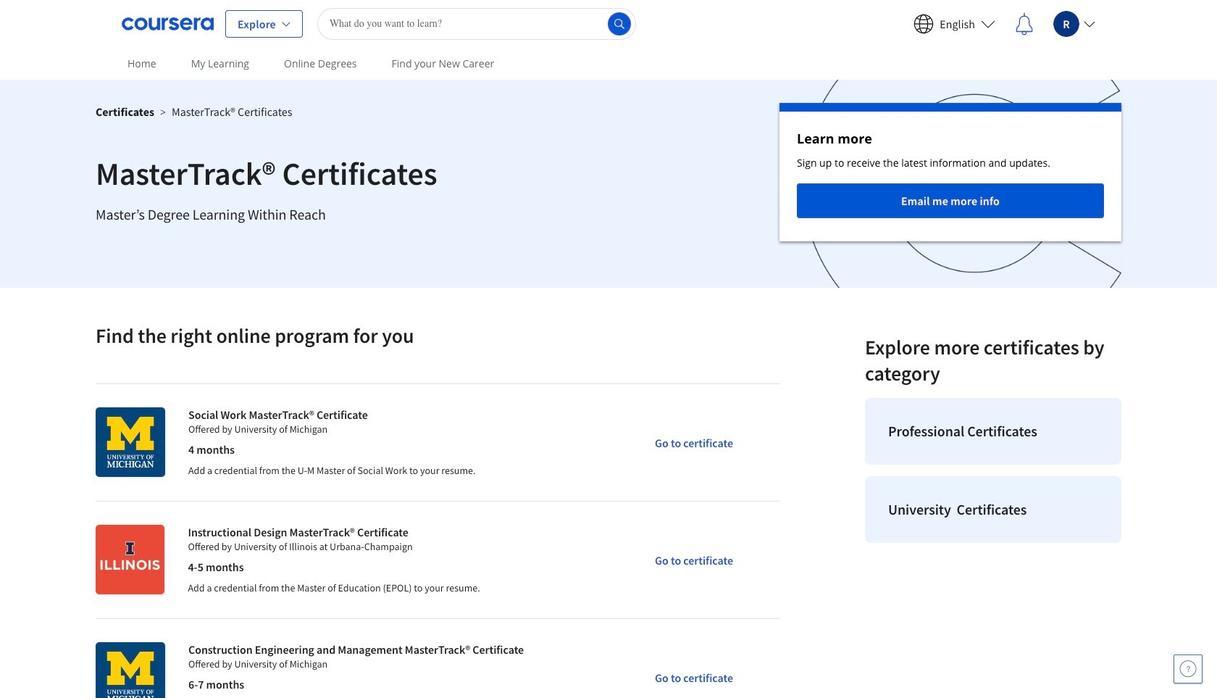 Task type: describe. For each thing, give the bounding box(es) containing it.
university of illinois at urbana-champaign image
[[96, 525, 165, 594]]



Task type: vqa. For each thing, say whether or not it's contained in the screenshot.
second University of Michigan image from the top
yes



Task type: locate. For each thing, give the bounding box(es) containing it.
1 university of michigan image from the top
[[96, 407, 165, 477]]

university of michigan image
[[96, 407, 165, 477], [96, 642, 165, 698]]

1 vertical spatial university of michigan image
[[96, 642, 165, 698]]

help center image
[[1180, 660, 1197, 678]]

0 vertical spatial university of michigan image
[[96, 407, 165, 477]]

What do you want to learn? text field
[[317, 8, 636, 40]]

None search field
[[317, 8, 636, 40]]

2 university of michigan image from the top
[[96, 642, 165, 698]]

coursera image
[[122, 12, 214, 35]]

status
[[780, 103, 1122, 241]]

list
[[860, 392, 1128, 549]]



